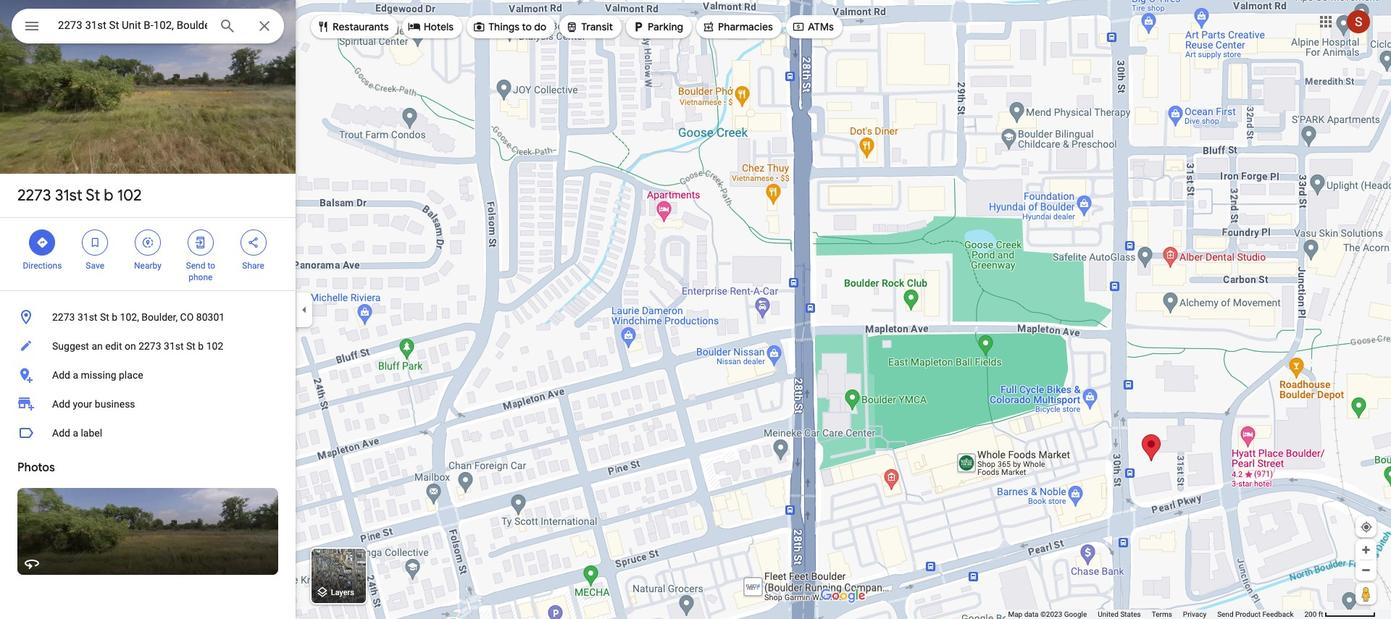 Task type: vqa. For each thing, say whether or not it's contained in the screenshot.


Task type: locate. For each thing, give the bounding box(es) containing it.
add inside button
[[52, 427, 70, 439]]

ft
[[1318, 611, 1323, 619]]

1 vertical spatial to
[[207, 261, 215, 271]]

atms
[[808, 20, 834, 33]]

to up phone
[[207, 261, 215, 271]]

b
[[104, 185, 113, 206], [112, 312, 117, 323], [198, 341, 204, 352]]

1 vertical spatial add
[[52, 398, 70, 410]]

a
[[73, 370, 78, 381], [73, 427, 78, 439]]

privacy
[[1183, 611, 1206, 619]]

b up actions for 2273 31st st b 102 region on the top
[[104, 185, 113, 206]]

footer
[[1008, 610, 1304, 619]]

add your business link
[[0, 390, 296, 419]]

1 a from the top
[[73, 370, 78, 381]]

send up phone
[[186, 261, 205, 271]]

1 vertical spatial 2273
[[52, 312, 75, 323]]

a left label
[[73, 427, 78, 439]]

terms
[[1152, 611, 1172, 619]]

2273 up 
[[17, 185, 51, 206]]

None field
[[58, 17, 207, 34]]

add a label button
[[0, 419, 296, 448]]

2 vertical spatial 31st
[[164, 341, 184, 352]]

2273 for 2273 31st st b 102
[[17, 185, 51, 206]]

102 down 80301
[[206, 341, 223, 352]]

2 vertical spatial b
[[198, 341, 204, 352]]

0 vertical spatial a
[[73, 370, 78, 381]]

31st for 102
[[55, 185, 83, 206]]

st
[[86, 185, 100, 206], [100, 312, 109, 323], [186, 341, 196, 352]]


[[36, 235, 49, 251]]

1 horizontal spatial 2273
[[52, 312, 75, 323]]

0 vertical spatial add
[[52, 370, 70, 381]]

to left do
[[522, 20, 532, 33]]

0 vertical spatial send
[[186, 261, 205, 271]]

2273 31st St Unit B-102, Boulder, CO 80305 field
[[12, 9, 284, 43]]

b left the 102,
[[112, 312, 117, 323]]

map
[[1008, 611, 1022, 619]]

102
[[117, 185, 142, 206], [206, 341, 223, 352]]

st up 
[[86, 185, 100, 206]]

 transit
[[565, 19, 613, 35]]


[[702, 19, 715, 35]]

102 inside button
[[206, 341, 223, 352]]

show your location image
[[1360, 521, 1373, 534]]

0 vertical spatial st
[[86, 185, 100, 206]]

place
[[119, 370, 143, 381]]

0 horizontal spatial send
[[186, 261, 205, 271]]

a for label
[[73, 427, 78, 439]]

0 vertical spatial 2273
[[17, 185, 51, 206]]

1 vertical spatial st
[[100, 312, 109, 323]]

actions for 2273 31st st b 102 region
[[0, 218, 296, 291]]

b down 80301
[[198, 341, 204, 352]]

1 vertical spatial a
[[73, 427, 78, 439]]

2 vertical spatial add
[[52, 427, 70, 439]]


[[194, 235, 207, 251]]

©2023
[[1040, 611, 1062, 619]]

on
[[125, 341, 136, 352]]


[[23, 16, 41, 36]]

united states
[[1098, 611, 1141, 619]]

2 vertical spatial 2273
[[138, 341, 161, 352]]

send
[[186, 261, 205, 271], [1217, 611, 1234, 619]]

 parking
[[632, 19, 683, 35]]

a for missing
[[73, 370, 78, 381]]

send inside send to phone
[[186, 261, 205, 271]]

2 a from the top
[[73, 427, 78, 439]]

none field inside 2273 31st st unit b-102, boulder, co 80305 field
[[58, 17, 207, 34]]

suggest an edit on 2273 31st st b 102
[[52, 341, 223, 352]]

st inside '2273 31st st b 102, boulder, co 80301' button
[[100, 312, 109, 323]]

0 horizontal spatial 102
[[117, 185, 142, 206]]

2273
[[17, 185, 51, 206], [52, 312, 75, 323], [138, 341, 161, 352]]

edit
[[105, 341, 122, 352]]

footer containing map data ©2023 google
[[1008, 610, 1304, 619]]

0 horizontal spatial 2273
[[17, 185, 51, 206]]

200 ft button
[[1304, 611, 1376, 619]]

add left your
[[52, 398, 70, 410]]

data
[[1024, 611, 1039, 619]]

st inside suggest an edit on 2273 31st st b 102 button
[[186, 341, 196, 352]]

send inside 'button'
[[1217, 611, 1234, 619]]

transit
[[581, 20, 613, 33]]

b for 102
[[104, 185, 113, 206]]

add left label
[[52, 427, 70, 439]]

2273 31st st b 102 main content
[[0, 0, 296, 619]]

1 horizontal spatial send
[[1217, 611, 1234, 619]]

1 vertical spatial 31st
[[77, 312, 97, 323]]

terms button
[[1152, 610, 1172, 619]]

to
[[522, 20, 532, 33], [207, 261, 215, 271]]

st left the 102,
[[100, 312, 109, 323]]

business
[[95, 398, 135, 410]]

zoom out image
[[1361, 565, 1372, 576]]

add inside button
[[52, 370, 70, 381]]

parking
[[648, 20, 683, 33]]

2273 right 'on'
[[138, 341, 161, 352]]

send for send product feedback
[[1217, 611, 1234, 619]]

1 horizontal spatial to
[[522, 20, 532, 33]]

0 horizontal spatial to
[[207, 261, 215, 271]]

1 vertical spatial send
[[1217, 611, 1234, 619]]

add
[[52, 370, 70, 381], [52, 398, 70, 410], [52, 427, 70, 439]]

st down co
[[186, 341, 196, 352]]

3 add from the top
[[52, 427, 70, 439]]

102,
[[120, 312, 139, 323]]

 pharmacies
[[702, 19, 773, 35]]

to inside  things to do
[[522, 20, 532, 33]]

2 horizontal spatial 2273
[[138, 341, 161, 352]]

0 vertical spatial b
[[104, 185, 113, 206]]

send left product
[[1217, 611, 1234, 619]]

1 add from the top
[[52, 370, 70, 381]]

show street view coverage image
[[1356, 583, 1377, 605]]

0 vertical spatial to
[[522, 20, 532, 33]]

1 vertical spatial b
[[112, 312, 117, 323]]


[[565, 19, 578, 35]]

a left the missing
[[73, 370, 78, 381]]

2273 up suggest
[[52, 312, 75, 323]]

1 vertical spatial 102
[[206, 341, 223, 352]]

200 ft
[[1304, 611, 1323, 619]]

map data ©2023 google
[[1008, 611, 1087, 619]]

0 vertical spatial 31st
[[55, 185, 83, 206]]

add down suggest
[[52, 370, 70, 381]]

a inside button
[[73, 427, 78, 439]]

2 vertical spatial st
[[186, 341, 196, 352]]

directions
[[23, 261, 62, 271]]

st for 102
[[86, 185, 100, 206]]

2 add from the top
[[52, 398, 70, 410]]

31st for 102,
[[77, 312, 97, 323]]

31st
[[55, 185, 83, 206], [77, 312, 97, 323], [164, 341, 184, 352]]

add for add your business
[[52, 398, 70, 410]]

add for add a missing place
[[52, 370, 70, 381]]

suggest
[[52, 341, 89, 352]]

1 horizontal spatial 102
[[206, 341, 223, 352]]

restaurants
[[333, 20, 389, 33]]

a inside button
[[73, 370, 78, 381]]

add for add a label
[[52, 427, 70, 439]]

102 up  in the top left of the page
[[117, 185, 142, 206]]

b for 102,
[[112, 312, 117, 323]]



Task type: describe. For each thing, give the bounding box(es) containing it.
boulder,
[[142, 312, 178, 323]]

st for 102,
[[100, 312, 109, 323]]


[[317, 19, 330, 35]]

 search field
[[12, 9, 284, 46]]

2273 31st st b 102
[[17, 185, 142, 206]]

80301
[[196, 312, 225, 323]]

united
[[1098, 611, 1119, 619]]

privacy button
[[1183, 610, 1206, 619]]

add a missing place
[[52, 370, 143, 381]]


[[408, 19, 421, 35]]

things
[[488, 20, 520, 33]]

send for send to phone
[[186, 261, 205, 271]]

feedback
[[1262, 611, 1294, 619]]

send to phone
[[186, 261, 215, 283]]

an
[[92, 341, 103, 352]]

do
[[534, 20, 547, 33]]


[[89, 235, 102, 251]]

footer inside google maps element
[[1008, 610, 1304, 619]]

 button
[[12, 9, 52, 46]]

200
[[1304, 611, 1317, 619]]

2273 31st st b 102, boulder, co 80301 button
[[0, 303, 296, 332]]

google maps element
[[0, 0, 1391, 619]]

label
[[81, 427, 102, 439]]

 things to do
[[472, 19, 547, 35]]

google account: sheryl atherton  
(sheryl.atherton@adept.ai) image
[[1347, 10, 1370, 33]]


[[632, 19, 645, 35]]

add your business
[[52, 398, 135, 410]]

0 vertical spatial 102
[[117, 185, 142, 206]]


[[792, 19, 805, 35]]


[[141, 235, 154, 251]]

collapse side panel image
[[296, 302, 312, 318]]

hotels
[[424, 20, 454, 33]]

save
[[86, 261, 104, 271]]


[[472, 19, 486, 35]]

nearby
[[134, 261, 162, 271]]

 hotels
[[408, 19, 454, 35]]

your
[[73, 398, 92, 410]]

photos
[[17, 461, 55, 475]]

add a label
[[52, 427, 102, 439]]

2273 31st st b 102, boulder, co 80301
[[52, 312, 225, 323]]

product
[[1235, 611, 1261, 619]]

suggest an edit on 2273 31st st b 102 button
[[0, 332, 296, 361]]

send product feedback button
[[1217, 610, 1294, 619]]

pharmacies
[[718, 20, 773, 33]]

2273 for 2273 31st st b 102, boulder, co 80301
[[52, 312, 75, 323]]

phone
[[189, 272, 213, 283]]

states
[[1120, 611, 1141, 619]]

add a missing place button
[[0, 361, 296, 390]]

google
[[1064, 611, 1087, 619]]

send product feedback
[[1217, 611, 1294, 619]]

zoom in image
[[1361, 545, 1372, 556]]

 restaurants
[[317, 19, 389, 35]]

share
[[242, 261, 264, 271]]

united states button
[[1098, 610, 1141, 619]]

co
[[180, 312, 194, 323]]

layers
[[331, 589, 354, 598]]

to inside send to phone
[[207, 261, 215, 271]]

 atms
[[792, 19, 834, 35]]


[[247, 235, 260, 251]]

missing
[[81, 370, 116, 381]]



